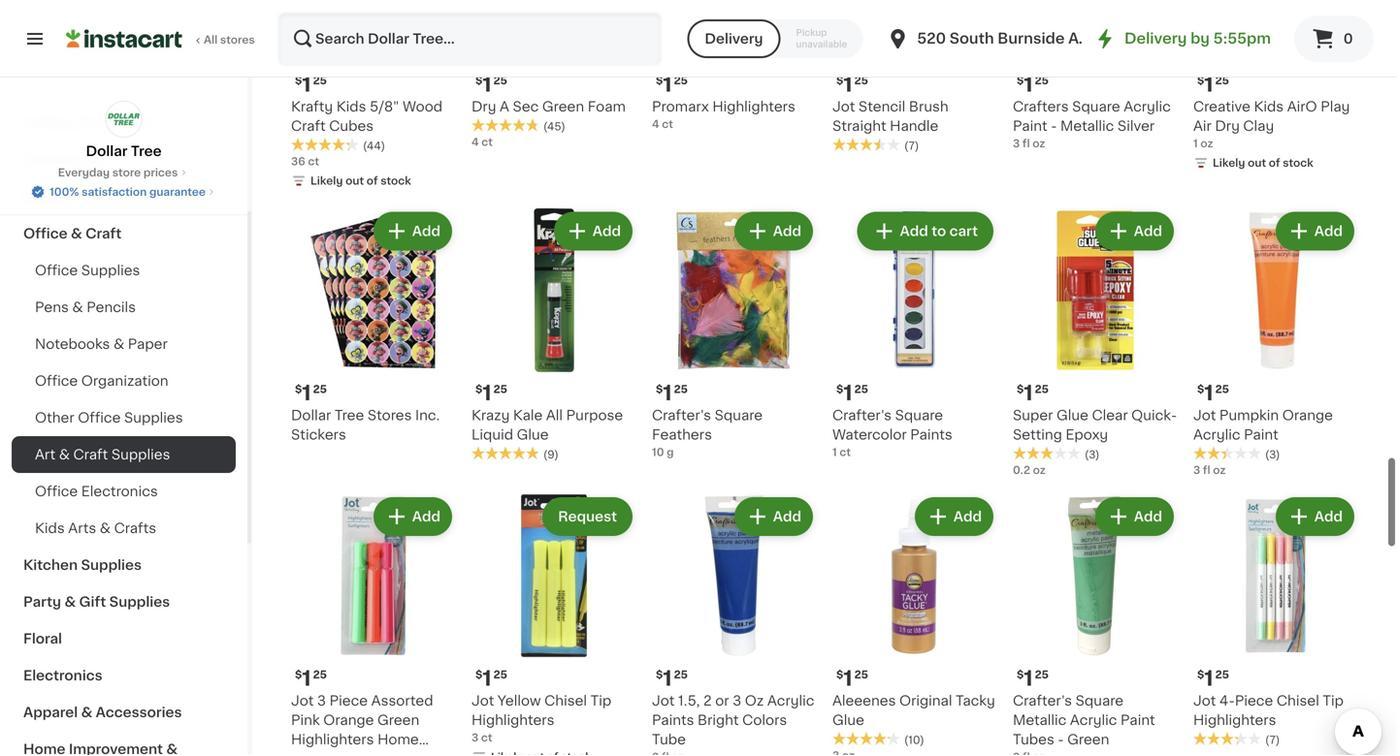 Task type: describe. For each thing, give the bounding box(es) containing it.
clay
[[1243, 119, 1274, 133]]

acrylic inside crafter's square metallic acrylic paint tubes - green
[[1070, 714, 1117, 728]]

25 for jot 4-piece chisel tip highlighters
[[1215, 670, 1229, 681]]

glue inside "aleeenes original tacky glue"
[[833, 714, 865, 728]]

office organization
[[35, 375, 168, 388]]

electronics inside office electronics 'link'
[[81, 485, 158, 499]]

25 for jot yellow chisel tip highlighters
[[493, 670, 507, 681]]

tubes
[[1013, 734, 1055, 747]]

$ for jot pumpkin orange acrylic paint
[[1197, 384, 1205, 395]]

25 for dry a sec green foam
[[493, 75, 507, 86]]

add for jot pumpkin orange acrylic paint
[[1315, 225, 1343, 238]]

dollar tree link
[[86, 101, 162, 161]]

art & craft supplies
[[35, 448, 170, 462]]

promarx highlighters 4 ct
[[652, 100, 796, 130]]

notebooks
[[35, 338, 110, 351]]

add button for super glue clear quick- setting epoxy
[[1097, 214, 1172, 249]]

pens & pencils
[[35, 301, 136, 314]]

1 horizontal spatial fl
[[1203, 465, 1211, 476]]

$ 1 25 for jot yellow chisel tip highlighters
[[475, 669, 507, 689]]

accessories
[[96, 706, 182, 720]]

glue inside krazy kale all purpose liquid glue
[[517, 428, 549, 442]]

home
[[378, 734, 419, 747]]

1 for jot stencil brush straight handle
[[844, 74, 853, 95]]

kids for creative
[[1254, 100, 1284, 114]]

1 for super glue clear quick- setting epoxy
[[1024, 383, 1033, 404]]

holiday essentials
[[23, 116, 152, 130]]

acrylic inside jot 1.5, 2 or 3 oz acrylic paints bright colors tube
[[767, 695, 815, 708]]

request button
[[545, 500, 631, 535]]

25 for crafter's square feathers
[[674, 384, 688, 395]]

electronics inside electronics link
[[23, 670, 103, 683]]

$ for crafter's square feathers
[[656, 384, 663, 395]]

1 for crafters square acrylic paint - metallic silver
[[1024, 74, 1033, 95]]

supplies up floral link
[[109, 596, 170, 609]]

1 vertical spatial of
[[367, 176, 378, 186]]

kitchen supplies link
[[12, 547, 236, 584]]

0 button
[[1294, 16, 1374, 62]]

paints inside crafter's square watercolor paints 1 ct
[[910, 428, 953, 442]]

crafter's for crafter's square watercolor paints
[[833, 409, 892, 423]]

krafty
[[291, 100, 333, 114]]

& for apparel
[[81, 706, 92, 720]]

$ 1 25 for jot pumpkin orange acrylic paint
[[1197, 383, 1229, 404]]

organization
[[81, 375, 168, 388]]

5:55pm
[[1214, 32, 1271, 46]]

$ for krazy kale all purpose liquid glue
[[475, 384, 483, 395]]

100%
[[50, 187, 79, 197]]

dry inside creative kids airo play air dry clay 1 oz
[[1215, 119, 1240, 133]]

supplies up the party & gift supplies link
[[81, 559, 142, 573]]

or
[[715, 695, 729, 708]]

metallic inside crafter's square metallic acrylic paint tubes - green
[[1013, 714, 1067, 728]]

prices
[[143, 167, 178, 178]]

25 for crafter's square metallic acrylic paint tubes - green
[[1035, 670, 1049, 681]]

crafters
[[1013, 100, 1069, 114]]

wood
[[403, 100, 443, 114]]

add for aleeenes original tacky glue
[[954, 510, 982, 524]]

100% satisfaction guarantee button
[[30, 180, 217, 200]]

$ for jot yellow chisel tip highlighters
[[475, 670, 483, 681]]

25 for aleeenes original tacky glue
[[854, 670, 868, 681]]

apparel & accessories link
[[12, 695, 236, 732]]

3 inside crafters square acrylic paint - metallic silver 3 fl oz
[[1013, 138, 1020, 149]]

add to cart
[[900, 225, 978, 238]]

4-
[[1220, 695, 1235, 708]]

add button for jot pumpkin orange acrylic paint
[[1278, 214, 1353, 249]]

0 horizontal spatial likely
[[311, 176, 343, 186]]

add button for crafter's square metallic acrylic paint tubes - green
[[1097, 500, 1172, 535]]

1 horizontal spatial stock
[[1283, 158, 1314, 168]]

delivery by 5:55pm link
[[1094, 27, 1271, 50]]

office for organization
[[35, 375, 78, 388]]

everyday store prices link
[[58, 165, 189, 180]]

avenue
[[1068, 32, 1125, 46]]

watercolor
[[833, 428, 907, 442]]

notebooks & paper
[[35, 338, 168, 351]]

apparel & accessories
[[23, 706, 182, 720]]

metallic inside crafters square acrylic paint - metallic silver 3 fl oz
[[1061, 119, 1114, 133]]

baby
[[23, 190, 60, 204]]

guarantee
[[149, 187, 206, 197]]

quick-
[[1132, 409, 1177, 423]]

essentials
[[81, 116, 152, 130]]

delivery by 5:55pm
[[1125, 32, 1271, 46]]

other office supplies
[[35, 411, 183, 425]]

supplies down organization
[[124, 411, 183, 425]]

& for art
[[59, 448, 70, 462]]

add button for aleeenes original tacky glue
[[917, 500, 992, 535]]

0 horizontal spatial 4
[[472, 137, 479, 147]]

$ for dry a sec green foam
[[475, 75, 483, 86]]

tip inside jot 4-piece chisel tip highlighters
[[1323, 695, 1344, 708]]

$ 1 25 for krafty kids 5/8" wood craft cubes
[[295, 74, 327, 95]]

0 vertical spatial all
[[204, 34, 218, 45]]

glue inside super glue clear quick- setting epoxy
[[1057, 409, 1089, 423]]

0 vertical spatial likely
[[1213, 158, 1245, 168]]

paint for crafter's square metallic acrylic paint tubes - green
[[1121, 714, 1155, 728]]

jot 3 piece assorted pink orange green highlighters home school office marker
[[291, 695, 435, 756]]

ct down the dry a sec green foam
[[482, 137, 493, 147]]

1 vertical spatial likely out of stock
[[311, 176, 411, 186]]

jot for jot 4-piece chisel tip highlighters
[[1194, 695, 1216, 708]]

holiday
[[23, 116, 77, 130]]

(3) for paint
[[1265, 450, 1280, 460]]

$ 1 25 for crafter's square metallic acrylic paint tubes - green
[[1017, 669, 1049, 689]]

add button for jot 3 piece assorted pink orange green highlighters home school office marker
[[375, 500, 450, 535]]

yellow
[[498, 695, 541, 708]]

super
[[1013, 409, 1053, 423]]

dollar tree
[[86, 145, 162, 158]]

$ 1 25 for krazy kale all purpose liquid glue
[[475, 383, 507, 404]]

add for crafter's square metallic acrylic paint tubes - green
[[1134, 510, 1162, 524]]

chisel inside jot yellow chisel tip highlighters 3 ct
[[544, 695, 587, 708]]

& for pens
[[72, 301, 83, 314]]

all inside krazy kale all purpose liquid glue
[[546, 409, 563, 423]]

Search field
[[279, 14, 660, 64]]

art & craft supplies link
[[12, 437, 236, 474]]

handle
[[890, 119, 939, 133]]

aleeenes original tacky glue
[[833, 695, 995, 728]]

25 for jot 3 piece assorted pink orange green highlighters home school office marker
[[313, 670, 327, 681]]

office supplies link
[[12, 252, 236, 289]]

1 inside crafter's square watercolor paints 1 ct
[[833, 447, 837, 458]]

highlighters inside jot 4-piece chisel tip highlighters
[[1194, 714, 1277, 728]]

(7) for chisel
[[1265, 736, 1280, 746]]

1 for crafter's square watercolor paints
[[844, 383, 853, 404]]

add button for crafter's square feathers
[[736, 214, 811, 249]]

supplies down the other office supplies link
[[111, 448, 170, 462]]

$ for crafter's square watercolor paints
[[836, 384, 844, 395]]

marker
[[388, 753, 435, 756]]

square for metallic
[[1076, 695, 1124, 708]]

tacky
[[956, 695, 995, 708]]

- inside crafter's square metallic acrylic paint tubes - green
[[1058, 734, 1064, 747]]

oz inside crafters square acrylic paint - metallic silver 3 fl oz
[[1033, 138, 1045, 149]]

notebooks & paper link
[[12, 326, 236, 363]]

520
[[917, 32, 946, 46]]

paint inside crafters square acrylic paint - metallic silver 3 fl oz
[[1013, 119, 1048, 133]]

all stores link
[[66, 12, 256, 66]]

& for notebooks
[[114, 338, 124, 351]]

art
[[35, 448, 55, 462]]

acrylic inside jot pumpkin orange acrylic paint
[[1194, 428, 1241, 442]]

10
[[652, 447, 664, 458]]

$ 1 25 for jot 3 piece assorted pink orange green highlighters home school office marker
[[295, 669, 327, 689]]

kids inside kids arts & crafts link
[[35, 522, 65, 536]]

sec
[[513, 100, 539, 114]]

$ for super glue clear quick- setting epoxy
[[1017, 384, 1024, 395]]

jot for jot 1.5, 2 or 3 oz acrylic paints bright colors tube
[[652, 695, 675, 708]]

$ 1 25 for super glue clear quick- setting epoxy
[[1017, 383, 1049, 404]]

apparel
[[23, 706, 78, 720]]

craft inside 'krafty kids 5/8" wood craft cubes'
[[291, 119, 326, 133]]

jot pumpkin orange acrylic paint
[[1194, 409, 1333, 442]]

ct right 36
[[308, 156, 319, 167]]

$ for jot 1.5, 2 or 3 oz acrylic paints bright colors tube
[[656, 670, 663, 681]]

1 for jot 4-piece chisel tip highlighters
[[1205, 669, 1213, 689]]

assorted
[[371, 695, 433, 708]]

oz inside creative kids airo play air dry clay 1 oz
[[1201, 138, 1213, 149]]

dollar for dollar tree
[[86, 145, 128, 158]]

tip inside jot yellow chisel tip highlighters 3 ct
[[591, 695, 612, 708]]

1 for krazy kale all purpose liquid glue
[[483, 383, 492, 404]]

dollar tree logo image
[[105, 101, 142, 138]]

tube
[[652, 734, 686, 747]]

pens & pencils link
[[12, 289, 236, 326]]

1 for jot 1.5, 2 or 3 oz acrylic paints bright colors tube
[[663, 669, 672, 689]]

jot 1.5, 2 or 3 oz acrylic paints bright colors tube
[[652, 695, 815, 747]]

$ 1 25 for jot 4-piece chisel tip highlighters
[[1197, 669, 1229, 689]]

creative kids airo play air dry clay 1 oz
[[1194, 100, 1350, 149]]

aleeenes
[[833, 695, 896, 708]]

party & gift supplies
[[23, 596, 170, 609]]

square for feathers
[[715, 409, 763, 423]]

0.2 oz
[[1013, 465, 1046, 476]]

office & craft
[[23, 227, 122, 241]]

stores
[[368, 409, 412, 423]]

stencil
[[859, 100, 906, 114]]

(44)
[[363, 141, 385, 151]]

$ for crafters square acrylic paint - metallic silver
[[1017, 75, 1024, 86]]

25 for jot stencil brush straight handle
[[854, 75, 868, 86]]

by
[[1191, 32, 1210, 46]]

3 inside jot yellow chisel tip highlighters 3 ct
[[472, 733, 479, 744]]

0 vertical spatial dry
[[472, 100, 496, 114]]

paints inside jot 1.5, 2 or 3 oz acrylic paints bright colors tube
[[652, 714, 694, 728]]

household
[[23, 153, 100, 167]]

crafter's square feathers 10 g
[[652, 409, 763, 458]]



Task type: vqa. For each thing, say whether or not it's contained in the screenshot.
Highlighters inside the jot 3 piece assorted pink orange green highlighters home school office marker
yes



Task type: locate. For each thing, give the bounding box(es) containing it.
dollar inside dollar tree stores inc. stickers
[[291, 409, 331, 423]]

0 horizontal spatial glue
[[517, 428, 549, 442]]

highlighters down "yellow"
[[472, 714, 555, 728]]

crafter's inside crafter's square watercolor paints 1 ct
[[833, 409, 892, 423]]

1 horizontal spatial of
[[1269, 158, 1280, 168]]

(3) down 'epoxy'
[[1085, 450, 1100, 460]]

(7) for straight
[[904, 141, 919, 151]]

1 horizontal spatial chisel
[[1277, 695, 1320, 708]]

2 piece from the left
[[1235, 695, 1273, 708]]

0 vertical spatial 4
[[652, 119, 659, 130]]

1 horizontal spatial dollar
[[291, 409, 331, 423]]

jot inside jot 1.5, 2 or 3 oz acrylic paints bright colors tube
[[652, 695, 675, 708]]

0 vertical spatial green
[[542, 100, 584, 114]]

1 tip from the left
[[591, 695, 612, 708]]

liquid
[[472, 428, 513, 442]]

highlighters down 4-
[[1194, 714, 1277, 728]]

0 horizontal spatial likely out of stock
[[311, 176, 411, 186]]

square
[[1072, 100, 1120, 114], [715, 409, 763, 423], [895, 409, 943, 423], [1076, 695, 1124, 708]]

$ 1 25 up promarx
[[656, 74, 688, 95]]

$ 1 25 for promarx highlighters
[[656, 74, 688, 95]]

kids inside 'krafty kids 5/8" wood craft cubes'
[[336, 100, 366, 114]]

dry left a
[[472, 100, 496, 114]]

3
[[1013, 138, 1020, 149], [1194, 465, 1201, 476], [317, 695, 326, 708], [733, 695, 742, 708], [472, 733, 479, 744]]

25 up crafters
[[1035, 75, 1049, 86]]

1 up krafty
[[302, 74, 311, 95]]

jot inside jot pumpkin orange acrylic paint
[[1194, 409, 1216, 423]]

0 horizontal spatial -
[[1051, 119, 1057, 133]]

highlighters inside jot yellow chisel tip highlighters 3 ct
[[472, 714, 555, 728]]

paint inside jot pumpkin orange acrylic paint
[[1244, 428, 1279, 442]]

add to cart button
[[859, 214, 992, 249]]

crafters square acrylic paint - metallic silver 3 fl oz
[[1013, 100, 1171, 149]]

likely out of stock down (44)
[[311, 176, 411, 186]]

of
[[1269, 158, 1280, 168], [367, 176, 378, 186]]

$ 1 25 up stencil
[[836, 74, 868, 95]]

$ 1 25 for dry a sec green foam
[[475, 74, 507, 95]]

1 horizontal spatial dry
[[1215, 119, 1240, 133]]

& for party
[[65, 596, 76, 609]]

jot for jot 3 piece assorted pink orange green highlighters home school office marker
[[291, 695, 314, 708]]

tree up stickers
[[335, 409, 364, 423]]

$ for creative kids airo play air dry clay
[[1197, 75, 1205, 86]]

green inside jot 3 piece assorted pink orange green highlighters home school office marker
[[377, 714, 419, 728]]

$ 1 25 up a
[[475, 74, 507, 95]]

2 horizontal spatial glue
[[1057, 409, 1089, 423]]

0 vertical spatial craft
[[291, 119, 326, 133]]

25 up crafter's square metallic acrylic paint tubes - green
[[1035, 670, 1049, 681]]

100% satisfaction guarantee
[[50, 187, 206, 197]]

oz down pumpkin
[[1213, 465, 1226, 476]]

$ 1 25 for aleeenes original tacky glue
[[836, 669, 868, 689]]

ct
[[662, 119, 673, 130], [482, 137, 493, 147], [308, 156, 319, 167], [840, 447, 851, 458], [481, 733, 492, 744]]

delivery inside button
[[705, 32, 763, 46]]

1 vertical spatial glue
[[517, 428, 549, 442]]

jot up pink
[[291, 695, 314, 708]]

& up office supplies
[[71, 227, 82, 241]]

2 chisel from the left
[[1277, 695, 1320, 708]]

piece for 4-
[[1235, 695, 1273, 708]]

25 for dollar tree stores inc. stickers
[[313, 384, 327, 395]]

glue
[[1057, 409, 1089, 423], [517, 428, 549, 442], [833, 714, 865, 728]]

0 horizontal spatial green
[[377, 714, 419, 728]]

square inside crafter's square metallic acrylic paint tubes - green
[[1076, 695, 1124, 708]]

1 for dollar tree stores inc. stickers
[[302, 383, 311, 404]]

delivery button
[[687, 19, 781, 58]]

1 chisel from the left
[[544, 695, 587, 708]]

delivery up promarx highlighters 4 ct
[[705, 32, 763, 46]]

1 horizontal spatial piece
[[1235, 695, 1273, 708]]

dry down creative on the top right
[[1215, 119, 1240, 133]]

pencils
[[87, 301, 136, 314]]

1 horizontal spatial -
[[1058, 734, 1064, 747]]

cart
[[950, 225, 978, 238]]

3 inside jot 1.5, 2 or 3 oz acrylic paints bright colors tube
[[733, 695, 742, 708]]

2 horizontal spatial kids
[[1254, 100, 1284, 114]]

kids inside creative kids airo play air dry clay 1 oz
[[1254, 100, 1284, 114]]

likely down 36 ct
[[311, 176, 343, 186]]

$ 1 25 for jot stencil brush straight handle
[[836, 74, 868, 95]]

0 horizontal spatial (3)
[[1085, 450, 1100, 460]]

kale
[[513, 409, 543, 423]]

0 horizontal spatial all
[[204, 34, 218, 45]]

1 horizontal spatial out
[[1248, 158, 1266, 168]]

bright
[[698, 714, 739, 728]]

other
[[35, 411, 74, 425]]

crafter's inside crafter's square feathers 10 g
[[652, 409, 711, 423]]

0 horizontal spatial tip
[[591, 695, 612, 708]]

1 horizontal spatial paints
[[910, 428, 953, 442]]

1 vertical spatial -
[[1058, 734, 1064, 747]]

$ 1 25 up krafty
[[295, 74, 327, 95]]

ct inside jot yellow chisel tip highlighters 3 ct
[[481, 733, 492, 744]]

chisel
[[544, 695, 587, 708], [1277, 695, 1320, 708]]

$ 1 25 for jot 1.5, 2 or 3 oz acrylic paints bright colors tube
[[656, 669, 688, 689]]

$ for krafty kids 5/8" wood craft cubes
[[295, 75, 302, 86]]

delivery left the by
[[1125, 32, 1187, 46]]

office for electronics
[[35, 485, 78, 499]]

green inside crafter's square metallic acrylic paint tubes - green
[[1068, 734, 1110, 747]]

520 south burnside avenue
[[917, 32, 1125, 46]]

metallic left silver
[[1061, 119, 1114, 133]]

1 horizontal spatial paint
[[1121, 714, 1155, 728]]

$ 1 25 for creative kids airo play air dry clay
[[1197, 74, 1229, 95]]

(7) down jot 4-piece chisel tip highlighters
[[1265, 736, 1280, 746]]

jot up the straight
[[833, 100, 855, 114]]

stickers
[[291, 428, 346, 442]]

1 vertical spatial dry
[[1215, 119, 1240, 133]]

3 right the or
[[733, 695, 742, 708]]

g
[[667, 447, 674, 458]]

&
[[71, 227, 82, 241], [72, 301, 83, 314], [114, 338, 124, 351], [59, 448, 70, 462], [100, 522, 111, 536], [65, 596, 76, 609], [81, 706, 92, 720]]

$ 1 25 for crafter's square feathers
[[656, 383, 688, 404]]

$ up promarx
[[656, 75, 663, 86]]

ct inside promarx highlighters 4 ct
[[662, 119, 673, 130]]

add button for jot 4-piece chisel tip highlighters
[[1278, 500, 1353, 535]]

square inside crafter's square watercolor paints 1 ct
[[895, 409, 943, 423]]

service type group
[[687, 19, 863, 58]]

0 vertical spatial electronics
[[81, 485, 158, 499]]

creative
[[1194, 100, 1251, 114]]

office
[[23, 227, 68, 241], [35, 264, 78, 278], [35, 375, 78, 388], [78, 411, 121, 425], [35, 485, 78, 499], [342, 753, 385, 756]]

dollar up stickers
[[291, 409, 331, 423]]

square inside crafter's square feathers 10 g
[[715, 409, 763, 423]]

chisel inside jot 4-piece chisel tip highlighters
[[1277, 695, 1320, 708]]

dollar for dollar tree stores inc. stickers
[[291, 409, 331, 423]]

1 down air
[[1194, 138, 1198, 149]]

burnside
[[998, 32, 1065, 46]]

1 vertical spatial metallic
[[1013, 714, 1067, 728]]

5/8"
[[370, 100, 399, 114]]

25 for jot pumpkin orange acrylic paint
[[1215, 384, 1229, 395]]

& right apparel in the left bottom of the page
[[81, 706, 92, 720]]

setting
[[1013, 428, 1062, 442]]

(3)
[[1085, 450, 1100, 460], [1265, 450, 1280, 460]]

air
[[1194, 119, 1212, 133]]

$ up krafty
[[295, 75, 302, 86]]

crafter's square metallic acrylic paint tubes - green
[[1013, 695, 1155, 747]]

straight
[[833, 119, 887, 133]]

$ for dollar tree stores inc. stickers
[[295, 384, 302, 395]]

acrylic inside crafters square acrylic paint - metallic silver 3 fl oz
[[1124, 100, 1171, 114]]

1 up aleeenes
[[844, 669, 853, 689]]

25 up stencil
[[854, 75, 868, 86]]

0 vertical spatial paint
[[1013, 119, 1048, 133]]

delivery for delivery
[[705, 32, 763, 46]]

$ 1 25 for dollar tree stores inc. stickers
[[295, 383, 327, 404]]

25 for creative kids airo play air dry clay
[[1215, 75, 1229, 86]]

0 vertical spatial stock
[[1283, 158, 1314, 168]]

jot for jot pumpkin orange acrylic paint
[[1194, 409, 1216, 423]]

product group
[[291, 208, 456, 445], [472, 208, 637, 463], [652, 208, 817, 460], [833, 208, 998, 460], [1013, 208, 1178, 478], [1194, 208, 1359, 478], [291, 494, 456, 756], [472, 494, 637, 756], [652, 494, 817, 756], [833, 494, 998, 756], [1013, 494, 1178, 756], [1194, 494, 1359, 749]]

0 vertical spatial paints
[[910, 428, 953, 442]]

1 up feathers
[[663, 383, 672, 404]]

acrylic
[[1124, 100, 1171, 114], [1194, 428, 1241, 442], [767, 695, 815, 708], [1070, 714, 1117, 728]]

$ up tube
[[656, 670, 663, 681]]

4 inside promarx highlighters 4 ct
[[652, 119, 659, 130]]

(9)
[[543, 450, 559, 460]]

1 horizontal spatial (3)
[[1265, 450, 1280, 460]]

jot inside jot yellow chisel tip highlighters 3 ct
[[472, 695, 494, 708]]

1 up tube
[[663, 669, 672, 689]]

3 inside jot 3 piece assorted pink orange green highlighters home school office marker
[[317, 695, 326, 708]]

piece inside jot 4-piece chisel tip highlighters
[[1235, 695, 1273, 708]]

0 horizontal spatial out
[[346, 176, 364, 186]]

tip
[[591, 695, 612, 708], [1323, 695, 1344, 708]]

1 up the straight
[[844, 74, 853, 95]]

& right pens
[[72, 301, 83, 314]]

$ 1 25 up the 1.5,
[[656, 669, 688, 689]]

ct down watercolor
[[840, 447, 851, 458]]

likely down clay
[[1213, 158, 1245, 168]]

0 vertical spatial (7)
[[904, 141, 919, 151]]

2 (3) from the left
[[1265, 450, 1280, 460]]

0 vertical spatial -
[[1051, 119, 1057, 133]]

paints
[[910, 428, 953, 442], [652, 714, 694, 728]]

office electronics
[[35, 485, 158, 499]]

25 for krafty kids 5/8" wood craft cubes
[[313, 75, 327, 86]]

all
[[204, 34, 218, 45], [546, 409, 563, 423]]

add for krazy kale all purpose liquid glue
[[593, 225, 621, 238]]

2 vertical spatial green
[[1068, 734, 1110, 747]]

$ 1 25 up stickers
[[295, 383, 327, 404]]

1 for dry a sec green foam
[[483, 74, 492, 95]]

$ up stickers
[[295, 384, 302, 395]]

$ for crafter's square metallic acrylic paint tubes - green
[[1017, 670, 1024, 681]]

likely out of stock
[[1213, 158, 1314, 168], [311, 176, 411, 186]]

crafter's square watercolor paints 1 ct
[[833, 409, 953, 458]]

- inside crafters square acrylic paint - metallic silver 3 fl oz
[[1051, 119, 1057, 133]]

0 vertical spatial tree
[[131, 145, 162, 158]]

0 vertical spatial out
[[1248, 158, 1266, 168]]

0 horizontal spatial dry
[[472, 100, 496, 114]]

0 horizontal spatial paints
[[652, 714, 694, 728]]

0 horizontal spatial fl
[[1023, 138, 1030, 149]]

0 horizontal spatial stock
[[381, 176, 411, 186]]

1 vertical spatial electronics
[[23, 670, 103, 683]]

add button for krazy kale all purpose liquid glue
[[556, 214, 631, 249]]

ct inside crafter's square watercolor paints 1 ct
[[840, 447, 851, 458]]

2 horizontal spatial green
[[1068, 734, 1110, 747]]

$ 1 25 up 4-
[[1197, 669, 1229, 689]]

square for acrylic
[[1072, 100, 1120, 114]]

add for jot 3 piece assorted pink orange green highlighters home school office marker
[[412, 510, 441, 524]]

None search field
[[278, 12, 662, 66]]

crafter's up watercolor
[[833, 409, 892, 423]]

1 horizontal spatial kids
[[336, 100, 366, 114]]

craft
[[291, 119, 326, 133], [85, 227, 122, 241], [73, 448, 108, 462]]

out down (44)
[[346, 176, 364, 186]]

- right tubes
[[1058, 734, 1064, 747]]

office for &
[[23, 227, 68, 241]]

crafter's for crafter's square feathers
[[652, 409, 711, 423]]

oz right 0.2
[[1033, 465, 1046, 476]]

add for crafter's square feathers
[[773, 225, 802, 238]]

dollar tree stores inc. stickers
[[291, 409, 440, 442]]

add inside button
[[900, 225, 928, 238]]

metallic up tubes
[[1013, 714, 1067, 728]]

1 for jot yellow chisel tip highlighters
[[483, 669, 492, 689]]

1 vertical spatial craft
[[85, 227, 122, 241]]

1 for jot pumpkin orange acrylic paint
[[1205, 383, 1213, 404]]

party
[[23, 596, 61, 609]]

square inside crafters square acrylic paint - metallic silver 3 fl oz
[[1072, 100, 1120, 114]]

0 vertical spatial likely out of stock
[[1213, 158, 1314, 168]]

3 right the home
[[472, 733, 479, 744]]

3 down jot pumpkin orange acrylic paint
[[1194, 465, 1201, 476]]

25 for krazy kale all purpose liquid glue
[[493, 384, 507, 395]]

jot inside jot 3 piece assorted pink orange green highlighters home school office marker
[[291, 695, 314, 708]]

1 vertical spatial out
[[346, 176, 364, 186]]

kitchen supplies
[[23, 559, 142, 573]]

2
[[704, 695, 712, 708]]

metallic
[[1061, 119, 1114, 133], [1013, 714, 1067, 728]]

1 horizontal spatial orange
[[1283, 409, 1333, 423]]

25 for promarx highlighters
[[674, 75, 688, 86]]

add for jot 4-piece chisel tip highlighters
[[1315, 510, 1343, 524]]

(3) for setting
[[1085, 450, 1100, 460]]

oz down crafters
[[1033, 138, 1045, 149]]

office down office organization
[[78, 411, 121, 425]]

& left "gift"
[[65, 596, 76, 609]]

1 up pink
[[302, 669, 311, 689]]

green right tubes
[[1068, 734, 1110, 747]]

jot inside jot 4-piece chisel tip highlighters
[[1194, 695, 1216, 708]]

1
[[302, 74, 311, 95], [483, 74, 492, 95], [663, 74, 672, 95], [844, 74, 853, 95], [1024, 74, 1033, 95], [1205, 74, 1213, 95], [1194, 138, 1198, 149], [302, 383, 311, 404], [483, 383, 492, 404], [663, 383, 672, 404], [844, 383, 853, 404], [1024, 383, 1033, 404], [1205, 383, 1213, 404], [833, 447, 837, 458], [302, 669, 311, 689], [483, 669, 492, 689], [663, 669, 672, 689], [844, 669, 853, 689], [1024, 669, 1033, 689], [1205, 669, 1213, 689]]

$ up feathers
[[656, 384, 663, 395]]

(3) down jot pumpkin orange acrylic paint
[[1265, 450, 1280, 460]]

1 for promarx highlighters
[[663, 74, 672, 95]]

0 vertical spatial fl
[[1023, 138, 1030, 149]]

jot stencil brush straight handle
[[833, 100, 949, 133]]

1 piece from the left
[[330, 695, 368, 708]]

$ 1 25 up pumpkin
[[1197, 383, 1229, 404]]

square for watercolor
[[895, 409, 943, 423]]

0 horizontal spatial dollar
[[86, 145, 128, 158]]

jot yellow chisel tip highlighters 3 ct
[[472, 695, 612, 744]]

0 horizontal spatial kids
[[35, 522, 65, 536]]

to
[[932, 225, 946, 238]]

0 horizontal spatial delivery
[[705, 32, 763, 46]]

foam
[[588, 100, 626, 114]]

$ 1 25 for crafters square acrylic paint - metallic silver
[[1017, 74, 1049, 95]]

clear
[[1092, 409, 1128, 423]]

1 down watercolor
[[833, 447, 837, 458]]

1 vertical spatial stock
[[381, 176, 411, 186]]

craft down krafty
[[291, 119, 326, 133]]

stock down creative kids airo play air dry clay 1 oz at the right top
[[1283, 158, 1314, 168]]

delivery
[[1125, 32, 1187, 46], [705, 32, 763, 46]]

cubes
[[329, 119, 374, 133]]

$ 1 25 up tubes
[[1017, 669, 1049, 689]]

add for super glue clear quick- setting epoxy
[[1134, 225, 1162, 238]]

1 up jot 4-piece chisel tip highlighters
[[1205, 669, 1213, 689]]

pens
[[35, 301, 69, 314]]

green
[[542, 100, 584, 114], [377, 714, 419, 728], [1068, 734, 1110, 747]]

25 up super
[[1035, 384, 1049, 395]]

1 horizontal spatial tree
[[335, 409, 364, 423]]

0 vertical spatial dollar
[[86, 145, 128, 158]]

add
[[412, 225, 441, 238], [593, 225, 621, 238], [773, 225, 802, 238], [900, 225, 928, 238], [1134, 225, 1162, 238], [1315, 225, 1343, 238], [412, 510, 441, 524], [773, 510, 802, 524], [954, 510, 982, 524], [1134, 510, 1162, 524], [1315, 510, 1343, 524]]

office up other
[[35, 375, 78, 388]]

office down the art on the bottom
[[35, 485, 78, 499]]

25 up krazy
[[493, 384, 507, 395]]

brush
[[909, 100, 949, 114]]

25 up krafty
[[313, 75, 327, 86]]

1 up super
[[1024, 383, 1033, 404]]

0 horizontal spatial chisel
[[544, 695, 587, 708]]

1 horizontal spatial tip
[[1323, 695, 1344, 708]]

$ up jot yellow chisel tip highlighters 3 ct
[[475, 670, 483, 681]]

0 vertical spatial of
[[1269, 158, 1280, 168]]

$ for jot 4-piece chisel tip highlighters
[[1197, 670, 1205, 681]]

1 vertical spatial paint
[[1244, 428, 1279, 442]]

1 horizontal spatial green
[[542, 100, 584, 114]]

school
[[291, 753, 338, 756]]

2 horizontal spatial paint
[[1244, 428, 1279, 442]]

office inside jot 3 piece assorted pink orange green highlighters home school office marker
[[342, 753, 385, 756]]

0 horizontal spatial paint
[[1013, 119, 1048, 133]]

add for dollar tree stores inc. stickers
[[412, 225, 441, 238]]

25 up "yellow"
[[493, 670, 507, 681]]

likely
[[1213, 158, 1245, 168], [311, 176, 343, 186]]

25 for super glue clear quick- setting epoxy
[[1035, 384, 1049, 395]]

1 for aleeenes original tacky glue
[[844, 669, 853, 689]]

1 up watercolor
[[844, 383, 853, 404]]

$ 1 25 up pink
[[295, 669, 327, 689]]

25 up 4-
[[1215, 670, 1229, 681]]

satisfaction
[[82, 187, 147, 197]]

0 horizontal spatial tree
[[131, 145, 162, 158]]

& right arts
[[100, 522, 111, 536]]

crafter's up feathers
[[652, 409, 711, 423]]

& for office
[[71, 227, 82, 241]]

jot for jot stencil brush straight handle
[[833, 100, 855, 114]]

instacart logo image
[[66, 27, 182, 50]]

electronics link
[[12, 658, 236, 695]]

paint for jot pumpkin orange acrylic paint
[[1244, 428, 1279, 442]]

paint inside crafter's square metallic acrylic paint tubes - green
[[1121, 714, 1155, 728]]

kids left arts
[[35, 522, 65, 536]]

1 vertical spatial all
[[546, 409, 563, 423]]

office & craft link
[[12, 215, 236, 252]]

1 vertical spatial green
[[377, 714, 419, 728]]

of down creative kids airo play air dry clay 1 oz at the right top
[[1269, 158, 1280, 168]]

$ 1 25 up aleeenes
[[836, 669, 868, 689]]

office down baby
[[23, 227, 68, 241]]

$ 1 25 up super
[[1017, 383, 1049, 404]]

0 vertical spatial orange
[[1283, 409, 1333, 423]]

oz down air
[[1201, 138, 1213, 149]]

holiday essentials link
[[12, 105, 236, 142]]

dollar up everyday store prices on the top left
[[86, 145, 128, 158]]

fl inside crafters square acrylic paint - metallic silver 3 fl oz
[[1023, 138, 1030, 149]]

1 up creative on the top right
[[1205, 74, 1213, 95]]

1 up jot pumpkin orange acrylic paint
[[1205, 383, 1213, 404]]

1 down search field
[[483, 74, 492, 95]]

orange inside jot pumpkin orange acrylic paint
[[1283, 409, 1333, 423]]

super glue clear quick- setting epoxy
[[1013, 409, 1177, 442]]

office for supplies
[[35, 264, 78, 278]]

kids arts & crafts
[[35, 522, 156, 536]]

office inside 'link'
[[35, 485, 78, 499]]

0 horizontal spatial orange
[[323, 714, 374, 728]]

1 vertical spatial tree
[[335, 409, 364, 423]]

piece inside jot 3 piece assorted pink orange green highlighters home school office marker
[[330, 695, 368, 708]]

1 horizontal spatial likely
[[1213, 158, 1245, 168]]

supplies up the pencils
[[81, 264, 140, 278]]

0 vertical spatial glue
[[1057, 409, 1089, 423]]

purpose
[[566, 409, 623, 423]]

1 (3) from the left
[[1085, 450, 1100, 460]]

orange inside jot 3 piece assorted pink orange green highlighters home school office marker
[[323, 714, 374, 728]]

25 for crafter's square watercolor paints
[[854, 384, 868, 395]]

1 vertical spatial orange
[[323, 714, 374, 728]]

office supplies
[[35, 264, 140, 278]]

1 vertical spatial fl
[[1203, 465, 1211, 476]]

0 horizontal spatial crafter's
[[652, 409, 711, 423]]

craft for art & craft supplies
[[73, 448, 108, 462]]

add button for jot 1.5, 2 or 3 oz acrylic paints bright colors tube
[[736, 500, 811, 535]]

1 up crafters
[[1024, 74, 1033, 95]]

kitchen
[[23, 559, 78, 573]]

jot inside "jot stencil brush straight handle"
[[833, 100, 855, 114]]

office organization link
[[12, 363, 236, 400]]

highlighters inside promarx highlighters 4 ct
[[713, 100, 796, 114]]

piece
[[330, 695, 368, 708], [1235, 695, 1273, 708]]

1 up tubes
[[1024, 669, 1033, 689]]

1 horizontal spatial (7)
[[1265, 736, 1280, 746]]

4 ct
[[472, 137, 493, 147]]

tree inside dollar tree stores inc. stickers
[[335, 409, 364, 423]]

delivery for delivery by 5:55pm
[[1125, 32, 1187, 46]]

1 for jot 3 piece assorted pink orange green highlighters home school office marker
[[302, 669, 311, 689]]

1 horizontal spatial glue
[[833, 714, 865, 728]]

1 inside creative kids airo play air dry clay 1 oz
[[1194, 138, 1198, 149]]

play
[[1321, 100, 1350, 114]]

1 vertical spatial (7)
[[1265, 736, 1280, 746]]

1 horizontal spatial delivery
[[1125, 32, 1187, 46]]

25 up the 1.5,
[[674, 670, 688, 681]]

kids for krafty
[[336, 100, 366, 114]]

crafter's up tubes
[[1013, 695, 1072, 708]]

1 vertical spatial 4
[[472, 137, 479, 147]]

1 for creative kids airo play air dry clay
[[1205, 74, 1213, 95]]

2 horizontal spatial crafter's
[[1013, 695, 1072, 708]]

highlighters inside jot 3 piece assorted pink orange green highlighters home school office marker
[[291, 734, 374, 747]]

add button for dollar tree stores inc. stickers
[[375, 214, 450, 249]]

25 up pink
[[313, 670, 327, 681]]

& left paper
[[114, 338, 124, 351]]

2 vertical spatial craft
[[73, 448, 108, 462]]

0 vertical spatial metallic
[[1061, 119, 1114, 133]]

crafter's inside crafter's square metallic acrylic paint tubes - green
[[1013, 695, 1072, 708]]

$ for promarx highlighters
[[656, 75, 663, 86]]

$ down search field
[[475, 75, 483, 86]]

everyday
[[58, 167, 110, 178]]

0.2
[[1013, 465, 1031, 476]]

1 vertical spatial likely
[[311, 176, 343, 186]]

1 horizontal spatial crafter's
[[833, 409, 892, 423]]

2 vertical spatial paint
[[1121, 714, 1155, 728]]

orange
[[1283, 409, 1333, 423], [323, 714, 374, 728]]

dollar
[[86, 145, 128, 158], [291, 409, 331, 423]]

0 horizontal spatial of
[[367, 176, 378, 186]]

2 tip from the left
[[1323, 695, 1344, 708]]

1 horizontal spatial likely out of stock
[[1213, 158, 1314, 168]]

ct down promarx
[[662, 119, 673, 130]]

1 horizontal spatial 4
[[652, 119, 659, 130]]

krazy
[[472, 409, 510, 423]]

3 up pink
[[317, 695, 326, 708]]

add for jot 1.5, 2 or 3 oz acrylic paints bright colors tube
[[773, 510, 802, 524]]

1 horizontal spatial all
[[546, 409, 563, 423]]

paints right watercolor
[[910, 428, 953, 442]]

colors
[[742, 714, 787, 728]]

1 vertical spatial dollar
[[291, 409, 331, 423]]

0
[[1344, 32, 1353, 46]]

2 vertical spatial glue
[[833, 714, 865, 728]]

$ for aleeenes original tacky glue
[[836, 670, 844, 681]]

request
[[558, 510, 617, 524]]

(10)
[[904, 736, 924, 746]]

airo
[[1287, 100, 1317, 114]]

piece for 3
[[330, 695, 368, 708]]

0 horizontal spatial piece
[[330, 695, 368, 708]]

1 vertical spatial paints
[[652, 714, 694, 728]]

oz
[[1033, 138, 1045, 149], [1201, 138, 1213, 149], [1033, 465, 1046, 476], [1213, 465, 1226, 476]]

1 up promarx
[[663, 74, 672, 95]]

pumpkin
[[1220, 409, 1279, 423]]

1 for krafty kids 5/8" wood craft cubes
[[302, 74, 311, 95]]

36 ct
[[291, 156, 319, 167]]

$ for jot 3 piece assorted pink orange green highlighters home school office marker
[[295, 670, 302, 681]]



